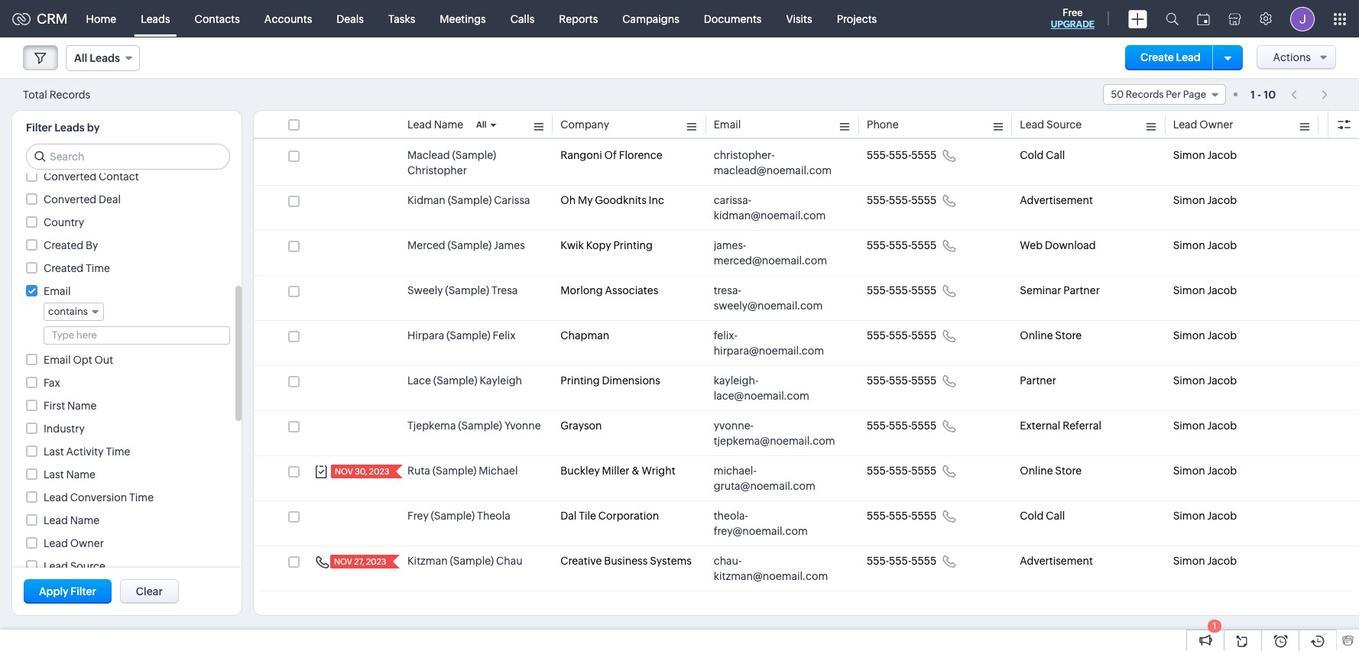 Task type: locate. For each thing, give the bounding box(es) containing it.
meetings link
[[428, 0, 498, 37]]

2 vertical spatial leads
[[54, 122, 85, 134]]

yvonne
[[505, 420, 541, 432]]

cold for christopher- maclead@noemail.com
[[1021, 149, 1044, 161]]

accounts
[[265, 13, 312, 25]]

(sample) right lace
[[434, 375, 478, 387]]

jacob for kayleigh- lace@noemail.com
[[1208, 375, 1238, 387]]

5555 for chau- kitzman@noemail.com
[[912, 555, 937, 568]]

555-
[[867, 149, 890, 161], [890, 149, 912, 161], [867, 194, 890, 207], [890, 194, 912, 207], [867, 239, 890, 252], [890, 239, 912, 252], [867, 285, 890, 297], [890, 285, 912, 297], [867, 330, 890, 342], [890, 330, 912, 342], [867, 375, 890, 387], [890, 375, 912, 387], [867, 420, 890, 432], [890, 420, 912, 432], [867, 465, 890, 477], [890, 465, 912, 477], [867, 510, 890, 522], [890, 510, 912, 522], [867, 555, 890, 568], [890, 555, 912, 568]]

3 simon from the top
[[1174, 239, 1206, 252]]

(sample) right ruta
[[433, 465, 477, 477]]

1 vertical spatial lead owner
[[44, 538, 104, 550]]

7 simon from the top
[[1174, 420, 1206, 432]]

1 vertical spatial nov
[[334, 558, 353, 567]]

email up christopher-
[[714, 119, 741, 131]]

555-555-5555 for felix- hirpara@noemail.com
[[867, 330, 937, 342]]

1 vertical spatial partner
[[1021, 375, 1057, 387]]

lead inside button
[[1177, 51, 1201, 63]]

records right the 50
[[1126, 89, 1164, 100]]

visits link
[[774, 0, 825, 37]]

7 jacob from the top
[[1208, 420, 1238, 432]]

(sample) left the felix
[[447, 330, 491, 342]]

2 horizontal spatial leads
[[141, 13, 170, 25]]

7 simon jacob from the top
[[1174, 420, 1238, 432]]

0 vertical spatial partner
[[1064, 285, 1101, 297]]

10 simon jacob from the top
[[1174, 555, 1238, 568]]

7 555-555-5555 from the top
[[867, 420, 937, 432]]

all up total records
[[74, 52, 87, 64]]

(sample)
[[452, 149, 497, 161], [448, 194, 492, 207], [448, 239, 492, 252], [445, 285, 490, 297], [447, 330, 491, 342], [434, 375, 478, 387], [458, 420, 503, 432], [433, 465, 477, 477], [431, 510, 475, 522], [450, 555, 494, 568]]

online store down "external referral"
[[1021, 465, 1082, 477]]

1 horizontal spatial filter
[[71, 586, 96, 598]]

leads left by
[[54, 122, 85, 134]]

0 vertical spatial lead source
[[1021, 119, 1082, 131]]

2023 right 27,
[[366, 558, 387, 567]]

seminar partner
[[1021, 285, 1101, 297]]

row group containing maclead (sample) christopher
[[254, 141, 1360, 592]]

lead owner
[[1174, 119, 1234, 131], [44, 538, 104, 550]]

owner down page
[[1200, 119, 1234, 131]]

campaigns
[[623, 13, 680, 25]]

online store down seminar partner
[[1021, 330, 1082, 342]]

0 horizontal spatial filter
[[26, 122, 52, 134]]

merced
[[408, 239, 446, 252]]

external
[[1021, 420, 1061, 432]]

created
[[44, 239, 83, 252], [44, 262, 83, 275]]

tresa-
[[714, 285, 742, 297]]

5555 for carissa- kidman@noemail.com
[[912, 194, 937, 207]]

jacob for felix- hirpara@noemail.com
[[1208, 330, 1238, 342]]

0 vertical spatial 1
[[1251, 88, 1256, 101]]

records for 50
[[1126, 89, 1164, 100]]

store for michael- gruta@noemail.com
[[1056, 465, 1082, 477]]

1 vertical spatial printing
[[561, 375, 600, 387]]

(sample) left chau
[[450, 555, 494, 568]]

deals
[[337, 13, 364, 25]]

5555 for theola- frey@noemail.com
[[912, 510, 937, 522]]

3 555-555-5555 from the top
[[867, 239, 937, 252]]

2 converted from the top
[[44, 194, 97, 206]]

1 horizontal spatial lead owner
[[1174, 119, 1234, 131]]

0 vertical spatial filter
[[26, 122, 52, 134]]

merced (sample) james link
[[408, 238, 525, 253]]

online
[[1021, 330, 1054, 342], [1021, 465, 1054, 477]]

555-555-5555 for james- merced@noemail.com
[[867, 239, 937, 252]]

1 horizontal spatial lead name
[[408, 119, 464, 131]]

advertisement for carissa- kidman@noemail.com
[[1021, 194, 1094, 207]]

2 vertical spatial email
[[44, 354, 71, 366]]

profile image
[[1291, 7, 1316, 31]]

filter down total
[[26, 122, 52, 134]]

lead owner up apply filter
[[44, 538, 104, 550]]

online down "external"
[[1021, 465, 1054, 477]]

online store for felix- hirpara@noemail.com
[[1021, 330, 1082, 342]]

lace@noemail.com
[[714, 390, 810, 402]]

nov 27, 2023 link
[[330, 555, 388, 569]]

1 online store from the top
[[1021, 330, 1082, 342]]

leads inside leads link
[[141, 13, 170, 25]]

partner up "external"
[[1021, 375, 1057, 387]]

dal tile corporation
[[561, 510, 659, 522]]

1 horizontal spatial 1
[[1251, 88, 1256, 101]]

converted for converted deal
[[44, 194, 97, 206]]

0 vertical spatial converted
[[44, 171, 97, 183]]

1 simon jacob from the top
[[1174, 149, 1238, 161]]

555-555-5555 for carissa- kidman@noemail.com
[[867, 194, 937, 207]]

8 555-555-5555 from the top
[[867, 465, 937, 477]]

simon
[[1174, 149, 1206, 161], [1174, 194, 1206, 207], [1174, 239, 1206, 252], [1174, 285, 1206, 297], [1174, 330, 1206, 342], [1174, 375, 1206, 387], [1174, 420, 1206, 432], [1174, 465, 1206, 477], [1174, 510, 1206, 522], [1174, 555, 1206, 568]]

filter right apply
[[71, 586, 96, 598]]

created down created by
[[44, 262, 83, 275]]

5 5555 from the top
[[912, 330, 937, 342]]

nov left 27,
[[334, 558, 353, 567]]

converted up the country
[[44, 194, 97, 206]]

1 horizontal spatial printing
[[614, 239, 653, 252]]

(sample) for james
[[448, 239, 492, 252]]

printing right kopy
[[614, 239, 653, 252]]

2 5555 from the top
[[912, 194, 937, 207]]

2023 right the 30,
[[369, 467, 390, 476]]

9 simon jacob from the top
[[1174, 510, 1238, 522]]

name
[[434, 119, 464, 131], [67, 400, 97, 412], [66, 469, 96, 481], [70, 515, 100, 527]]

leads link
[[129, 0, 182, 37]]

christopher
[[408, 164, 467, 177]]

0 horizontal spatial owner
[[70, 538, 104, 550]]

27,
[[354, 558, 365, 567]]

jacob for tresa- sweely@noemail.com
[[1208, 285, 1238, 297]]

6 5555 from the top
[[912, 375, 937, 387]]

country
[[44, 216, 84, 229]]

visits
[[787, 13, 813, 25]]

records for total
[[49, 88, 90, 101]]

1 vertical spatial created
[[44, 262, 83, 275]]

kwik
[[561, 239, 584, 252]]

0 horizontal spatial records
[[49, 88, 90, 101]]

7 5555 from the top
[[912, 420, 937, 432]]

created down the country
[[44, 239, 83, 252]]

1 simon from the top
[[1174, 149, 1206, 161]]

2 555-555-5555 from the top
[[867, 194, 937, 207]]

6 jacob from the top
[[1208, 375, 1238, 387]]

simon jacob
[[1174, 149, 1238, 161], [1174, 194, 1238, 207], [1174, 239, 1238, 252], [1174, 285, 1238, 297], [1174, 330, 1238, 342], [1174, 375, 1238, 387], [1174, 420, 1238, 432], [1174, 465, 1238, 477], [1174, 510, 1238, 522], [1174, 555, 1238, 568]]

lead owner down page
[[1174, 119, 1234, 131]]

2 online from the top
[[1021, 465, 1054, 477]]

(sample) for christopher
[[452, 149, 497, 161]]

out
[[94, 354, 113, 366]]

5 555-555-5555 from the top
[[867, 330, 937, 342]]

(sample) left tresa
[[445, 285, 490, 297]]

time down by at the left
[[86, 262, 110, 275]]

0 vertical spatial created
[[44, 239, 83, 252]]

simon for theola- frey@noemail.com
[[1174, 510, 1206, 522]]

(sample) left james
[[448, 239, 492, 252]]

email up fax on the left bottom of page
[[44, 354, 71, 366]]

2 simon jacob from the top
[[1174, 194, 1238, 207]]

filter leads by
[[26, 122, 100, 134]]

3 5555 from the top
[[912, 239, 937, 252]]

james- merced@noemail.com
[[714, 239, 828, 267]]

1 cold from the top
[[1021, 149, 1044, 161]]

theola- frey@noemail.com
[[714, 510, 808, 538]]

total records
[[23, 88, 90, 101]]

1 vertical spatial online
[[1021, 465, 1054, 477]]

(sample) left 'yvonne'
[[458, 420, 503, 432]]

0 horizontal spatial all
[[74, 52, 87, 64]]

5555 for tresa- sweely@noemail.com
[[912, 285, 937, 297]]

contacts
[[195, 13, 240, 25]]

contains field
[[44, 303, 104, 321]]

simon jacob for james- merced@noemail.com
[[1174, 239, 1238, 252]]

oh
[[561, 194, 576, 207]]

0 vertical spatial nov
[[335, 467, 353, 476]]

lead name up the maclead
[[408, 119, 464, 131]]

referral
[[1063, 420, 1102, 432]]

2023 for kitzman (sample) chau
[[366, 558, 387, 567]]

1 store from the top
[[1056, 330, 1082, 342]]

converted up converted deal
[[44, 171, 97, 183]]

lead name down conversion
[[44, 515, 100, 527]]

carissa- kidman@noemail.com link
[[714, 193, 837, 223]]

simon jacob for michael- gruta@noemail.com
[[1174, 465, 1238, 477]]

2 advertisement from the top
[[1021, 555, 1094, 568]]

8 simon jacob from the top
[[1174, 465, 1238, 477]]

last down the "industry"
[[44, 446, 64, 458]]

records inside 'field'
[[1126, 89, 1164, 100]]

1 vertical spatial last
[[44, 469, 64, 481]]

0 horizontal spatial leads
[[54, 122, 85, 134]]

6 555-555-5555 from the top
[[867, 375, 937, 387]]

1 vertical spatial advertisement
[[1021, 555, 1094, 568]]

555-555-5555 for yvonne- tjepkema@noemail.com
[[867, 420, 937, 432]]

1 horizontal spatial all
[[477, 120, 487, 129]]

simon jacob for kayleigh- lace@noemail.com
[[1174, 375, 1238, 387]]

deals link
[[325, 0, 376, 37]]

0 vertical spatial store
[[1056, 330, 1082, 342]]

name down conversion
[[70, 515, 100, 527]]

activity
[[66, 446, 104, 458]]

555-555-5555 for theola- frey@noemail.com
[[867, 510, 937, 522]]

leads up loading 'image'
[[90, 52, 120, 64]]

4 jacob from the top
[[1208, 285, 1238, 297]]

records left loading 'image'
[[49, 88, 90, 101]]

8 5555 from the top
[[912, 465, 937, 477]]

9 simon from the top
[[1174, 510, 1206, 522]]

1 advertisement from the top
[[1021, 194, 1094, 207]]

apply
[[39, 586, 68, 598]]

3 jacob from the top
[[1208, 239, 1238, 252]]

50 records per page
[[1112, 89, 1207, 100]]

leads for filter leads by
[[54, 122, 85, 134]]

1 vertical spatial owner
[[70, 538, 104, 550]]

last down "last activity time" on the bottom left of page
[[44, 469, 64, 481]]

1 last from the top
[[44, 446, 64, 458]]

partner
[[1064, 285, 1101, 297], [1021, 375, 1057, 387]]

0 vertical spatial 2023
[[369, 467, 390, 476]]

online for felix- hirpara@noemail.com
[[1021, 330, 1054, 342]]

time right conversion
[[129, 492, 154, 504]]

2 created from the top
[[44, 262, 83, 275]]

0 vertical spatial online
[[1021, 330, 1054, 342]]

8 simon from the top
[[1174, 465, 1206, 477]]

tresa- sweely@noemail.com
[[714, 285, 823, 312]]

(sample) up the christopher
[[452, 149, 497, 161]]

partner right seminar
[[1064, 285, 1101, 297]]

jacob for yvonne- tjepkema@noemail.com
[[1208, 420, 1238, 432]]

last
[[44, 446, 64, 458], [44, 469, 64, 481]]

2 vertical spatial time
[[129, 492, 154, 504]]

0 vertical spatial owner
[[1200, 119, 1234, 131]]

time for conversion
[[129, 492, 154, 504]]

simon jacob for chau- kitzman@noemail.com
[[1174, 555, 1238, 568]]

1 created from the top
[[44, 239, 83, 252]]

555-555-5555 for chau- kitzman@noemail.com
[[867, 555, 937, 568]]

campaigns link
[[611, 0, 692, 37]]

0 vertical spatial all
[[74, 52, 87, 64]]

all inside field
[[74, 52, 87, 64]]

merced (sample) james
[[408, 239, 525, 252]]

1 vertical spatial online store
[[1021, 465, 1082, 477]]

filter inside apply filter button
[[71, 586, 96, 598]]

1 horizontal spatial leads
[[90, 52, 120, 64]]

4 simon from the top
[[1174, 285, 1206, 297]]

All Leads field
[[66, 45, 140, 71]]

kidman (sample) carissa
[[408, 194, 530, 207]]

0 horizontal spatial 1
[[1214, 622, 1217, 631]]

5 simon from the top
[[1174, 330, 1206, 342]]

all
[[74, 52, 87, 64], [477, 120, 487, 129]]

morlong
[[561, 285, 603, 297]]

1 - 10
[[1251, 88, 1277, 101]]

tile
[[579, 510, 597, 522]]

10 5555 from the top
[[912, 555, 937, 568]]

0 vertical spatial last
[[44, 446, 64, 458]]

0 vertical spatial advertisement
[[1021, 194, 1094, 207]]

2 cold from the top
[[1021, 510, 1044, 522]]

1 vertical spatial source
[[70, 561, 105, 573]]

1 cold call from the top
[[1021, 149, 1066, 161]]

1 converted from the top
[[44, 171, 97, 183]]

2 cold call from the top
[[1021, 510, 1066, 522]]

owner
[[1200, 119, 1234, 131], [70, 538, 104, 550]]

4 555-555-5555 from the top
[[867, 285, 937, 297]]

tasks link
[[376, 0, 428, 37]]

all for all
[[477, 120, 487, 129]]

home
[[86, 13, 116, 25]]

1 jacob from the top
[[1208, 149, 1238, 161]]

store down "external referral"
[[1056, 465, 1082, 477]]

store
[[1056, 330, 1082, 342], [1056, 465, 1082, 477]]

0 vertical spatial cold
[[1021, 149, 1044, 161]]

(sample) right frey on the bottom
[[431, 510, 475, 522]]

2 simon from the top
[[1174, 194, 1206, 207]]

(sample) inside maclead (sample) christopher
[[452, 149, 497, 161]]

5555 for kayleigh- lace@noemail.com
[[912, 375, 937, 387]]

theola
[[477, 510, 511, 522]]

1 vertical spatial call
[[1047, 510, 1066, 522]]

1 vertical spatial 2023
[[366, 558, 387, 567]]

oh my goodknits inc
[[561, 194, 665, 207]]

tjepkema@noemail.com
[[714, 435, 836, 447]]

logo image
[[12, 13, 31, 25]]

email up contains
[[44, 285, 71, 298]]

10 simon from the top
[[1174, 555, 1206, 568]]

leads inside all leads field
[[90, 52, 120, 64]]

time right activity
[[106, 446, 130, 458]]

opt
[[73, 354, 92, 366]]

created for created time
[[44, 262, 83, 275]]

home link
[[74, 0, 129, 37]]

simon jacob for carissa- kidman@noemail.com
[[1174, 194, 1238, 207]]

555-555-5555 for tresa- sweely@noemail.com
[[867, 285, 937, 297]]

0 vertical spatial email
[[714, 119, 741, 131]]

yvonne- tjepkema@noemail.com
[[714, 420, 836, 447]]

owner down conversion
[[70, 538, 104, 550]]

merced@noemail.com
[[714, 255, 828, 267]]

1 horizontal spatial partner
[[1064, 285, 1101, 297]]

(sample) down maclead (sample) christopher link
[[448, 194, 492, 207]]

1 vertical spatial filter
[[71, 586, 96, 598]]

0 horizontal spatial lead name
[[44, 515, 100, 527]]

1 vertical spatial leads
[[90, 52, 120, 64]]

2 call from the top
[[1047, 510, 1066, 522]]

1 horizontal spatial records
[[1126, 89, 1164, 100]]

0 horizontal spatial lead owner
[[44, 538, 104, 550]]

2 jacob from the top
[[1208, 194, 1238, 207]]

1 vertical spatial cold call
[[1021, 510, 1066, 522]]

frey@noemail.com
[[714, 525, 808, 538]]

0 vertical spatial cold call
[[1021, 149, 1066, 161]]

3 simon jacob from the top
[[1174, 239, 1238, 252]]

time
[[86, 262, 110, 275], [106, 446, 130, 458], [129, 492, 154, 504]]

conversion
[[70, 492, 127, 504]]

james-
[[714, 239, 747, 252]]

2 online store from the top
[[1021, 465, 1082, 477]]

1 online from the top
[[1021, 330, 1054, 342]]

nov left the 30,
[[335, 467, 353, 476]]

online down seminar
[[1021, 330, 1054, 342]]

source
[[1047, 119, 1082, 131], [70, 561, 105, 573]]

6 simon from the top
[[1174, 375, 1206, 387]]

navigation
[[1284, 83, 1337, 106]]

printing up grayson
[[561, 375, 600, 387]]

4 simon jacob from the top
[[1174, 285, 1238, 297]]

1 for 1
[[1214, 622, 1217, 631]]

of
[[605, 149, 617, 161]]

jacob for carissa- kidman@noemail.com
[[1208, 194, 1238, 207]]

documents
[[704, 13, 762, 25]]

inc
[[649, 194, 665, 207]]

5 jacob from the top
[[1208, 330, 1238, 342]]

9 jacob from the top
[[1208, 510, 1238, 522]]

0 vertical spatial leads
[[141, 13, 170, 25]]

jacob for james- merced@noemail.com
[[1208, 239, 1238, 252]]

fax
[[44, 377, 60, 389]]

1 vertical spatial all
[[477, 120, 487, 129]]

1 vertical spatial 1
[[1214, 622, 1217, 631]]

555-555-5555 for christopher- maclead@noemail.com
[[867, 149, 937, 161]]

0 vertical spatial call
[[1047, 149, 1066, 161]]

(sample) inside 'link'
[[431, 510, 475, 522]]

50 Records Per Page field
[[1103, 84, 1227, 105]]

all up maclead (sample) christopher link
[[477, 120, 487, 129]]

0 vertical spatial source
[[1047, 119, 1082, 131]]

calendar image
[[1198, 13, 1211, 25]]

projects link
[[825, 0, 890, 37]]

0 horizontal spatial lead source
[[44, 561, 105, 573]]

2 last from the top
[[44, 469, 64, 481]]

last for last activity time
[[44, 446, 64, 458]]

christopher- maclead@noemail.com
[[714, 149, 832, 177]]

6 simon jacob from the top
[[1174, 375, 1238, 387]]

simon jacob for theola- frey@noemail.com
[[1174, 510, 1238, 522]]

store down seminar partner
[[1056, 330, 1082, 342]]

filter
[[26, 122, 52, 134], [71, 586, 96, 598]]

jacob for chau- kitzman@noemail.com
[[1208, 555, 1238, 568]]

1 vertical spatial time
[[106, 446, 130, 458]]

555-555-5555 for michael- gruta@noemail.com
[[867, 465, 937, 477]]

9 5555 from the top
[[912, 510, 937, 522]]

1 5555 from the top
[[912, 149, 937, 161]]

2 store from the top
[[1056, 465, 1082, 477]]

1 call from the top
[[1047, 149, 1066, 161]]

tjepkema (sample) yvonne
[[408, 420, 541, 432]]

4 5555 from the top
[[912, 285, 937, 297]]

10 555-555-5555 from the top
[[867, 555, 937, 568]]

last for last name
[[44, 469, 64, 481]]

jacob for christopher- maclead@noemail.com
[[1208, 149, 1238, 161]]

last name
[[44, 469, 96, 481]]

9 555-555-5555 from the top
[[867, 510, 937, 522]]

hirpara (sample) felix link
[[408, 328, 516, 343]]

felix
[[493, 330, 516, 342]]

5555 for yvonne- tjepkema@noemail.com
[[912, 420, 937, 432]]

goodknits
[[595, 194, 647, 207]]

yvonne-
[[714, 420, 754, 432]]

meetings
[[440, 13, 486, 25]]

8 jacob from the top
[[1208, 465, 1238, 477]]

search image
[[1166, 12, 1179, 25]]

simon for michael- gruta@noemail.com
[[1174, 465, 1206, 477]]

10 jacob from the top
[[1208, 555, 1238, 568]]

5 simon jacob from the top
[[1174, 330, 1238, 342]]

1 vertical spatial cold
[[1021, 510, 1044, 522]]

james
[[494, 239, 525, 252]]

advertisement for chau- kitzman@noemail.com
[[1021, 555, 1094, 568]]

total
[[23, 88, 47, 101]]

1 555-555-5555 from the top
[[867, 149, 937, 161]]

row group
[[254, 141, 1360, 592]]

1 vertical spatial store
[[1056, 465, 1082, 477]]

0 horizontal spatial source
[[70, 561, 105, 573]]

leads right home link
[[141, 13, 170, 25]]

1 vertical spatial converted
[[44, 194, 97, 206]]

simon jacob for yvonne- tjepkema@noemail.com
[[1174, 420, 1238, 432]]

0 vertical spatial online store
[[1021, 330, 1082, 342]]



Task type: describe. For each thing, give the bounding box(es) containing it.
chau- kitzman@noemail.com
[[714, 555, 828, 583]]

1 for 1 - 10
[[1251, 88, 1256, 101]]

(sample) for yvonne
[[458, 420, 503, 432]]

0 vertical spatial time
[[86, 262, 110, 275]]

&
[[632, 465, 640, 477]]

0 vertical spatial lead owner
[[1174, 119, 1234, 131]]

contact
[[99, 171, 139, 183]]

kwik kopy printing
[[561, 239, 653, 252]]

buckley miller & wright
[[561, 465, 676, 477]]

30,
[[355, 467, 368, 476]]

Search text field
[[27, 145, 229, 169]]

maclead@noemail.com
[[714, 164, 832, 177]]

miller
[[602, 465, 630, 477]]

create menu image
[[1129, 10, 1148, 28]]

all for all leads
[[74, 52, 87, 64]]

chapman
[[561, 330, 610, 342]]

created for created by
[[44, 239, 83, 252]]

1 vertical spatial email
[[44, 285, 71, 298]]

(sample) for carissa
[[448, 194, 492, 207]]

create menu element
[[1120, 0, 1157, 37]]

christopher- maclead@noemail.com link
[[714, 148, 837, 178]]

james- merced@noemail.com link
[[714, 238, 837, 268]]

kidman
[[408, 194, 446, 207]]

jacob for michael- gruta@noemail.com
[[1208, 465, 1238, 477]]

leads for all leads
[[90, 52, 120, 64]]

morlong associates
[[561, 285, 659, 297]]

simon jacob for tresa- sweely@noemail.com
[[1174, 285, 1238, 297]]

free upgrade
[[1052, 7, 1095, 30]]

search element
[[1157, 0, 1189, 37]]

name down activity
[[66, 469, 96, 481]]

all leads
[[74, 52, 120, 64]]

create lead
[[1141, 51, 1201, 63]]

2023 for ruta (sample) michael
[[369, 467, 390, 476]]

created by
[[44, 239, 98, 252]]

kopy
[[586, 239, 612, 252]]

cold call for christopher- maclead@noemail.com
[[1021, 149, 1066, 161]]

nov 27, 2023
[[334, 558, 387, 567]]

nov for kitzman
[[334, 558, 353, 567]]

last activity time
[[44, 446, 130, 458]]

ruta (sample) michael
[[408, 465, 518, 477]]

gruta@noemail.com
[[714, 480, 816, 493]]

5555 for james- merced@noemail.com
[[912, 239, 937, 252]]

maclead (sample) christopher link
[[408, 148, 546, 178]]

lead conversion time
[[44, 492, 154, 504]]

(sample) for kayleigh
[[434, 375, 478, 387]]

simon for james- merced@noemail.com
[[1174, 239, 1206, 252]]

web download
[[1021, 239, 1096, 252]]

jacob for theola- frey@noemail.com
[[1208, 510, 1238, 522]]

christopher-
[[714, 149, 775, 161]]

(sample) for theola
[[431, 510, 475, 522]]

(sample) for tresa
[[445, 285, 490, 297]]

crm link
[[12, 11, 68, 27]]

converted deal
[[44, 194, 121, 206]]

5555 for felix- hirpara@noemail.com
[[912, 330, 937, 342]]

1 vertical spatial lead source
[[44, 561, 105, 573]]

0 horizontal spatial partner
[[1021, 375, 1057, 387]]

5555 for michael- gruta@noemail.com
[[912, 465, 937, 477]]

call for christopher- maclead@noemail.com
[[1047, 149, 1066, 161]]

555-555-5555 for kayleigh- lace@noemail.com
[[867, 375, 937, 387]]

lace
[[408, 375, 431, 387]]

calls
[[511, 13, 535, 25]]

name up the maclead
[[434, 119, 464, 131]]

cold for theola- frey@noemail.com
[[1021, 510, 1044, 522]]

simon for felix- hirpara@noemail.com
[[1174, 330, 1206, 342]]

nov for ruta
[[335, 467, 353, 476]]

seminar
[[1021, 285, 1062, 297]]

first name
[[44, 400, 97, 412]]

kitzman (sample) chau link
[[408, 554, 523, 569]]

name right first
[[67, 400, 97, 412]]

my
[[578, 194, 593, 207]]

hirpara
[[408, 330, 444, 342]]

online store for michael- gruta@noemail.com
[[1021, 465, 1082, 477]]

1 vertical spatial lead name
[[44, 515, 100, 527]]

crm
[[37, 11, 68, 27]]

50
[[1112, 89, 1124, 100]]

dal
[[561, 510, 577, 522]]

michael- gruta@noemail.com link
[[714, 463, 837, 494]]

store for felix- hirpara@noemail.com
[[1056, 330, 1082, 342]]

0 vertical spatial lead name
[[408, 119, 464, 131]]

tjepkema (sample) yvonne link
[[408, 418, 541, 434]]

maclead (sample) christopher
[[408, 149, 497, 177]]

reports
[[559, 13, 598, 25]]

1 horizontal spatial lead source
[[1021, 119, 1082, 131]]

cold call for theola- frey@noemail.com
[[1021, 510, 1066, 522]]

0 horizontal spatial printing
[[561, 375, 600, 387]]

frey (sample) theola link
[[408, 509, 511, 524]]

time for activity
[[106, 446, 130, 458]]

page
[[1184, 89, 1207, 100]]

kayleigh- lace@noemail.com link
[[714, 373, 837, 404]]

simon for tresa- sweely@noemail.com
[[1174, 285, 1206, 297]]

felix- hirpara@noemail.com
[[714, 330, 825, 357]]

wright
[[642, 465, 676, 477]]

nov 30, 2023
[[335, 467, 390, 476]]

profile element
[[1282, 0, 1325, 37]]

online for michael- gruta@noemail.com
[[1021, 465, 1054, 477]]

simon for kayleigh- lace@noemail.com
[[1174, 375, 1206, 387]]

florence
[[619, 149, 663, 161]]

kayleigh- lace@noemail.com
[[714, 375, 810, 402]]

converted contact
[[44, 171, 139, 183]]

documents link
[[692, 0, 774, 37]]

creative
[[561, 555, 602, 568]]

create lead button
[[1126, 45, 1217, 70]]

projects
[[837, 13, 877, 25]]

tjepkema
[[408, 420, 456, 432]]

simon for chau- kitzman@noemail.com
[[1174, 555, 1206, 568]]

simon for yvonne- tjepkema@noemail.com
[[1174, 420, 1206, 432]]

5555 for christopher- maclead@noemail.com
[[912, 149, 937, 161]]

simon for christopher- maclead@noemail.com
[[1174, 149, 1206, 161]]

loading image
[[93, 93, 100, 98]]

(sample) for chau
[[450, 555, 494, 568]]

hirpara@noemail.com
[[714, 345, 825, 357]]

apply filter button
[[24, 580, 112, 604]]

tresa
[[492, 285, 518, 297]]

chau-
[[714, 555, 742, 568]]

associates
[[605, 285, 659, 297]]

frey (sample) theola
[[408, 510, 511, 522]]

accounts link
[[252, 0, 325, 37]]

nov 30, 2023 link
[[331, 465, 391, 479]]

sweely (sample) tresa link
[[408, 283, 518, 298]]

Type here text field
[[44, 327, 229, 344]]

phone
[[867, 119, 899, 131]]

(sample) for felix
[[447, 330, 491, 342]]

converted for converted contact
[[44, 171, 97, 183]]

felix-
[[714, 330, 738, 342]]

reports link
[[547, 0, 611, 37]]

yvonne- tjepkema@noemail.com link
[[714, 418, 837, 449]]

simon for carissa- kidman@noemail.com
[[1174, 194, 1206, 207]]

0 vertical spatial printing
[[614, 239, 653, 252]]

kidman (sample) carissa link
[[408, 193, 530, 208]]

tresa- sweely@noemail.com link
[[714, 283, 837, 314]]

industry
[[44, 423, 85, 435]]

kitzman (sample) chau
[[408, 555, 523, 568]]

simon jacob for felix- hirpara@noemail.com
[[1174, 330, 1238, 342]]

1 horizontal spatial source
[[1047, 119, 1082, 131]]

create
[[1141, 51, 1175, 63]]

creative business systems
[[561, 555, 692, 568]]

per
[[1166, 89, 1182, 100]]

simon jacob for christopher- maclead@noemail.com
[[1174, 149, 1238, 161]]

1 horizontal spatial owner
[[1200, 119, 1234, 131]]

clear
[[136, 586, 163, 598]]

free
[[1063, 7, 1083, 18]]

contains
[[48, 306, 88, 317]]

call for theola- frey@noemail.com
[[1047, 510, 1066, 522]]

(sample) for michael
[[433, 465, 477, 477]]



Task type: vqa. For each thing, say whether or not it's contained in the screenshot.
Kitzman's 'NOV'
yes



